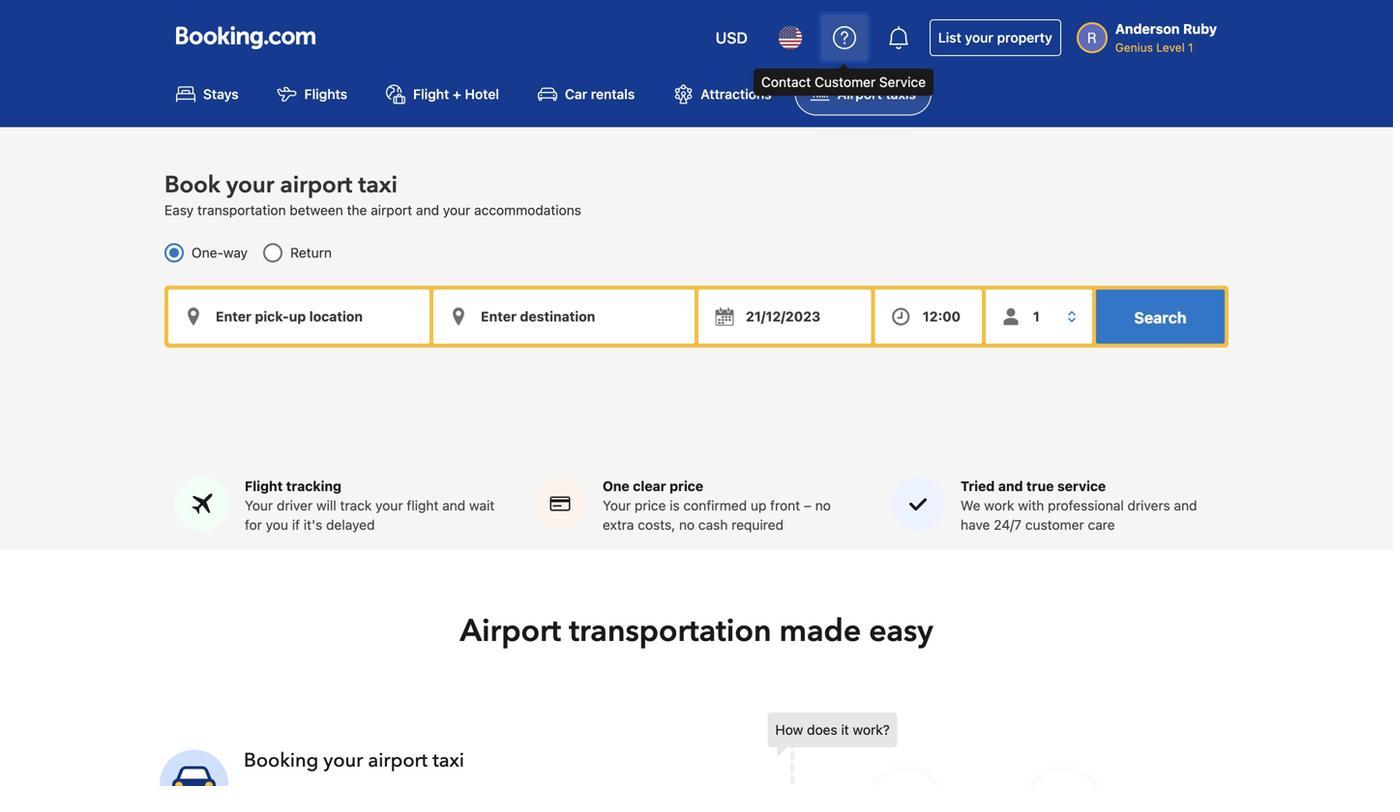 Task type: vqa. For each thing, say whether or not it's contained in the screenshot.


Task type: locate. For each thing, give the bounding box(es) containing it.
1 horizontal spatial flight
[[413, 86, 449, 102]]

0 vertical spatial flight
[[413, 86, 449, 102]]

flight for flight + hotel
[[413, 86, 449, 102]]

1 horizontal spatial no
[[815, 498, 831, 514]]

flight for flight tracking your driver will track your flight and wait for you if it's delayed
[[245, 478, 283, 494]]

no down is in the left of the page
[[679, 517, 695, 533]]

your right booking on the bottom of page
[[323, 748, 363, 774]]

2 your from the left
[[603, 498, 631, 514]]

taxi
[[358, 169, 398, 201], [433, 748, 464, 774]]

12:00 button
[[875, 290, 982, 344]]

your right book
[[226, 169, 274, 201]]

price down 'clear'
[[635, 498, 666, 514]]

0 horizontal spatial no
[[679, 517, 695, 533]]

0 vertical spatial no
[[815, 498, 831, 514]]

car
[[565, 86, 587, 102]]

airport for airport taxis
[[837, 86, 882, 102]]

your inside "flight tracking your driver will track your flight and wait for you if it's delayed"
[[375, 498, 403, 514]]

taxi for booking
[[433, 748, 464, 774]]

list your property link
[[929, 19, 1061, 56]]

taxis
[[886, 86, 916, 102]]

does
[[807, 722, 837, 738]]

airport taxis link
[[795, 72, 932, 115]]

1 vertical spatial flight
[[245, 478, 283, 494]]

hotel
[[465, 86, 499, 102]]

true
[[1026, 478, 1054, 494]]

1
[[1188, 41, 1193, 54]]

price
[[669, 478, 703, 494], [635, 498, 666, 514]]

1 vertical spatial airport
[[460, 610, 561, 652]]

0 horizontal spatial flight
[[245, 478, 283, 494]]

1 horizontal spatial taxi
[[433, 748, 464, 774]]

1 vertical spatial transportation
[[569, 610, 771, 652]]

ruby
[[1183, 21, 1217, 37]]

contact
[[761, 74, 811, 90]]

attractions link
[[658, 72, 787, 115]]

costs,
[[638, 517, 675, 533]]

1 your from the left
[[245, 498, 273, 514]]

service
[[1057, 478, 1106, 494]]

easy
[[869, 610, 933, 652]]

and left the 'wait'
[[442, 498, 466, 514]]

your up for
[[245, 498, 273, 514]]

24/7
[[994, 517, 1022, 533]]

flight up driver
[[245, 478, 283, 494]]

and
[[416, 202, 439, 218], [998, 478, 1023, 494], [442, 498, 466, 514], [1174, 498, 1197, 514]]

if
[[292, 517, 300, 533]]

0 horizontal spatial price
[[635, 498, 666, 514]]

0 vertical spatial transportation
[[197, 202, 286, 218]]

your inside "flight tracking your driver will track your flight and wait for you if it's delayed"
[[245, 498, 273, 514]]

1 horizontal spatial airport
[[837, 86, 882, 102]]

flight inside "flight tracking your driver will track your flight and wait for you if it's delayed"
[[245, 478, 283, 494]]

airport inside 'link'
[[837, 86, 882, 102]]

0 horizontal spatial taxi
[[358, 169, 398, 201]]

cash
[[698, 517, 728, 533]]

1 horizontal spatial booking airport taxi image
[[768, 713, 1174, 786]]

and inside the book your airport taxi easy transportation between the airport and your accommodations
[[416, 202, 439, 218]]

stays
[[203, 86, 239, 102]]

1 horizontal spatial transportation
[[569, 610, 771, 652]]

and right the
[[416, 202, 439, 218]]

1 vertical spatial price
[[635, 498, 666, 514]]

21/12/2023 button
[[698, 290, 871, 344]]

+
[[453, 86, 461, 102]]

usd button
[[704, 15, 759, 61]]

your
[[245, 498, 273, 514], [603, 498, 631, 514]]

confirmed
[[683, 498, 747, 514]]

0 vertical spatial airport
[[280, 169, 352, 201]]

0 horizontal spatial your
[[245, 498, 273, 514]]

airport for booking
[[368, 748, 428, 774]]

0 vertical spatial price
[[669, 478, 703, 494]]

one clear price your price is confirmed up front – no extra costs, no cash required
[[603, 478, 831, 533]]

how
[[775, 722, 803, 738]]

property
[[997, 30, 1052, 45]]

airport for book
[[280, 169, 352, 201]]

booking airport taxi image
[[768, 713, 1174, 786], [160, 750, 228, 786]]

airport
[[837, 86, 882, 102], [460, 610, 561, 652]]

taxi inside the book your airport taxi easy transportation between the airport and your accommodations
[[358, 169, 398, 201]]

1 horizontal spatial your
[[603, 498, 631, 514]]

way
[[223, 245, 248, 261]]

0 horizontal spatial booking airport taxi image
[[160, 750, 228, 786]]

easy
[[164, 202, 194, 218]]

0 horizontal spatial airport
[[460, 610, 561, 652]]

required
[[732, 517, 784, 533]]

your right track
[[375, 498, 403, 514]]

no right –
[[815, 498, 831, 514]]

1 vertical spatial taxi
[[433, 748, 464, 774]]

booking your airport taxi
[[244, 748, 464, 774]]

your down one
[[603, 498, 631, 514]]

1 vertical spatial no
[[679, 517, 695, 533]]

your
[[965, 30, 993, 45], [226, 169, 274, 201], [443, 202, 470, 218], [375, 498, 403, 514], [323, 748, 363, 774]]

0 vertical spatial taxi
[[358, 169, 398, 201]]

tried
[[961, 478, 995, 494]]

transportation inside the book your airport taxi easy transportation between the airport and your accommodations
[[197, 202, 286, 218]]

is
[[670, 498, 680, 514]]

drivers
[[1127, 498, 1170, 514]]

book
[[164, 169, 220, 201]]

0 vertical spatial airport
[[837, 86, 882, 102]]

car rentals
[[565, 86, 635, 102]]

search
[[1134, 308, 1187, 327]]

no
[[815, 498, 831, 514], [679, 517, 695, 533]]

2 vertical spatial airport
[[368, 748, 428, 774]]

one-
[[192, 245, 223, 261]]

flight
[[413, 86, 449, 102], [245, 478, 283, 494]]

price up is in the left of the page
[[669, 478, 703, 494]]

airport taxis
[[837, 86, 916, 102]]

booking
[[244, 748, 319, 774]]

your for booking
[[323, 748, 363, 774]]

airport
[[280, 169, 352, 201], [371, 202, 412, 218], [368, 748, 428, 774]]

your right list
[[965, 30, 993, 45]]

1 horizontal spatial price
[[669, 478, 703, 494]]

flight left +
[[413, 86, 449, 102]]

0 horizontal spatial transportation
[[197, 202, 286, 218]]

transportation
[[197, 202, 286, 218], [569, 610, 771, 652]]

Enter pick-up location text field
[[168, 290, 430, 344]]

delayed
[[326, 517, 375, 533]]

for
[[245, 517, 262, 533]]



Task type: describe. For each thing, give the bounding box(es) containing it.
front
[[770, 498, 800, 514]]

rentals
[[591, 86, 635, 102]]

and right drivers
[[1174, 498, 1197, 514]]

customer
[[1025, 517, 1084, 533]]

flights link
[[262, 72, 363, 115]]

your inside one clear price your price is confirmed up front – no extra costs, no cash required
[[603, 498, 631, 514]]

usd
[[716, 29, 748, 47]]

and up work
[[998, 478, 1023, 494]]

12:00
[[923, 308, 961, 324]]

tracking
[[286, 478, 342, 494]]

1 vertical spatial airport
[[371, 202, 412, 218]]

level
[[1156, 41, 1185, 54]]

attractions
[[701, 86, 772, 102]]

book your airport taxi easy transportation between the airport and your accommodations
[[164, 169, 581, 218]]

driver
[[277, 498, 313, 514]]

car rentals link
[[522, 72, 650, 115]]

work?
[[853, 722, 890, 738]]

clear
[[633, 478, 666, 494]]

airport transportation made easy
[[460, 610, 933, 652]]

track
[[340, 498, 372, 514]]

wait
[[469, 498, 495, 514]]

we
[[961, 498, 981, 514]]

one
[[603, 478, 630, 494]]

flight + hotel
[[413, 86, 499, 102]]

your left accommodations
[[443, 202, 470, 218]]

flight
[[407, 498, 439, 514]]

you
[[266, 517, 288, 533]]

booking.com online hotel reservations image
[[176, 26, 315, 49]]

return
[[290, 245, 332, 261]]

tried and true service we work with professional drivers and have 24/7 customer care
[[961, 478, 1197, 533]]

–
[[804, 498, 812, 514]]

flights
[[304, 86, 347, 102]]

contact customer service
[[761, 74, 926, 90]]

search button
[[1096, 290, 1225, 344]]

it
[[841, 722, 849, 738]]

have
[[961, 517, 990, 533]]

flight tracking your driver will track your flight and wait for you if it's delayed
[[245, 478, 495, 533]]

it's
[[304, 517, 322, 533]]

list
[[938, 30, 961, 45]]

the
[[347, 202, 367, 218]]

your for list
[[965, 30, 993, 45]]

airport for airport transportation made easy
[[460, 610, 561, 652]]

customer
[[815, 74, 876, 90]]

care
[[1088, 517, 1115, 533]]

anderson ruby genius level 1
[[1115, 21, 1217, 54]]

Enter destination text field
[[433, 290, 695, 344]]

one-way
[[192, 245, 248, 261]]

with
[[1018, 498, 1044, 514]]

will
[[316, 498, 336, 514]]

anderson
[[1115, 21, 1180, 37]]

up
[[751, 498, 767, 514]]

your for book
[[226, 169, 274, 201]]

work
[[984, 498, 1014, 514]]

made
[[779, 610, 861, 652]]

taxi for book
[[358, 169, 398, 201]]

stays link
[[161, 72, 254, 115]]

21/12/2023
[[746, 308, 821, 324]]

flight + hotel link
[[371, 72, 515, 115]]

extra
[[603, 517, 634, 533]]

and inside "flight tracking your driver will track your flight and wait for you if it's delayed"
[[442, 498, 466, 514]]

how does it work?
[[775, 722, 890, 738]]

genius
[[1115, 41, 1153, 54]]

between
[[290, 202, 343, 218]]

service
[[879, 74, 926, 90]]

professional
[[1048, 498, 1124, 514]]

accommodations
[[474, 202, 581, 218]]

list your property
[[938, 30, 1052, 45]]



